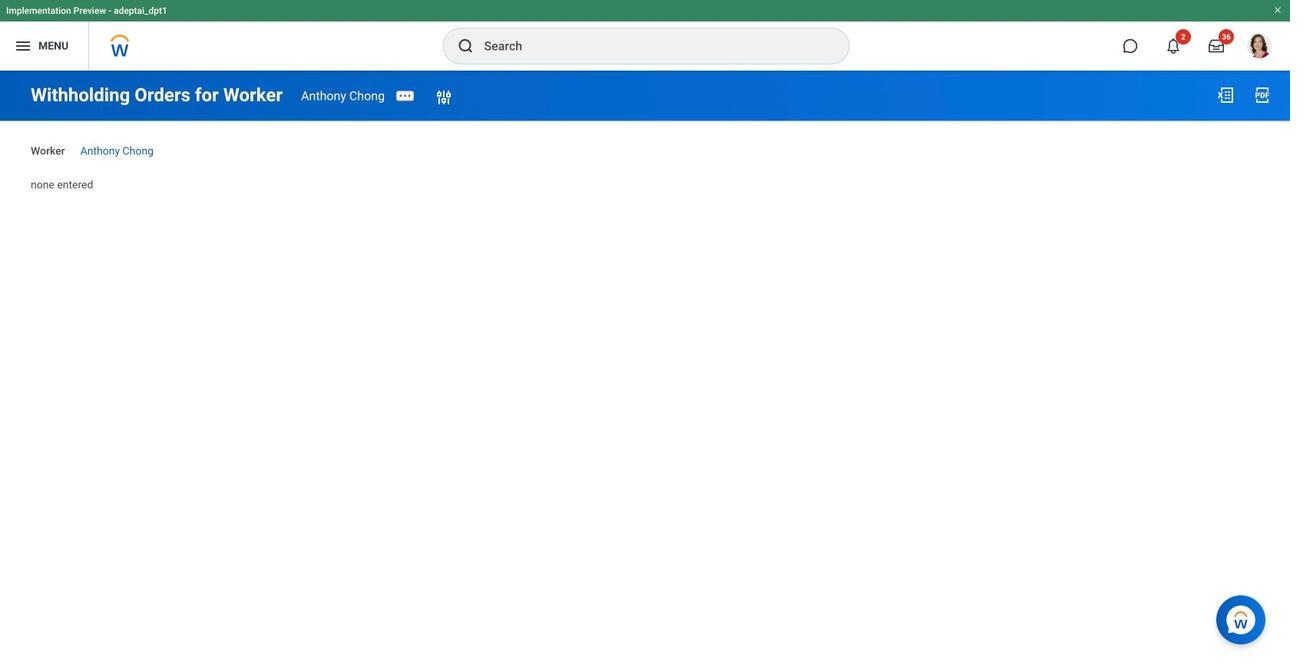 Task type: vqa. For each thing, say whether or not it's contained in the screenshot.
top inbox image
no



Task type: describe. For each thing, give the bounding box(es) containing it.
justify image
[[14, 37, 32, 55]]

close environment banner image
[[1273, 5, 1283, 15]]

inbox large image
[[1209, 38, 1224, 54]]

Search Workday  search field
[[484, 29, 818, 63]]

change selection image
[[435, 88, 453, 107]]

view printable version (pdf) image
[[1253, 86, 1272, 104]]



Task type: locate. For each thing, give the bounding box(es) containing it.
notifications large image
[[1166, 38, 1181, 54]]

profile logan mcneil image
[[1247, 34, 1272, 62]]

banner
[[0, 0, 1290, 71]]

main content
[[0, 71, 1290, 206]]

search image
[[457, 37, 475, 55]]

export to excel image
[[1217, 86, 1235, 104]]



